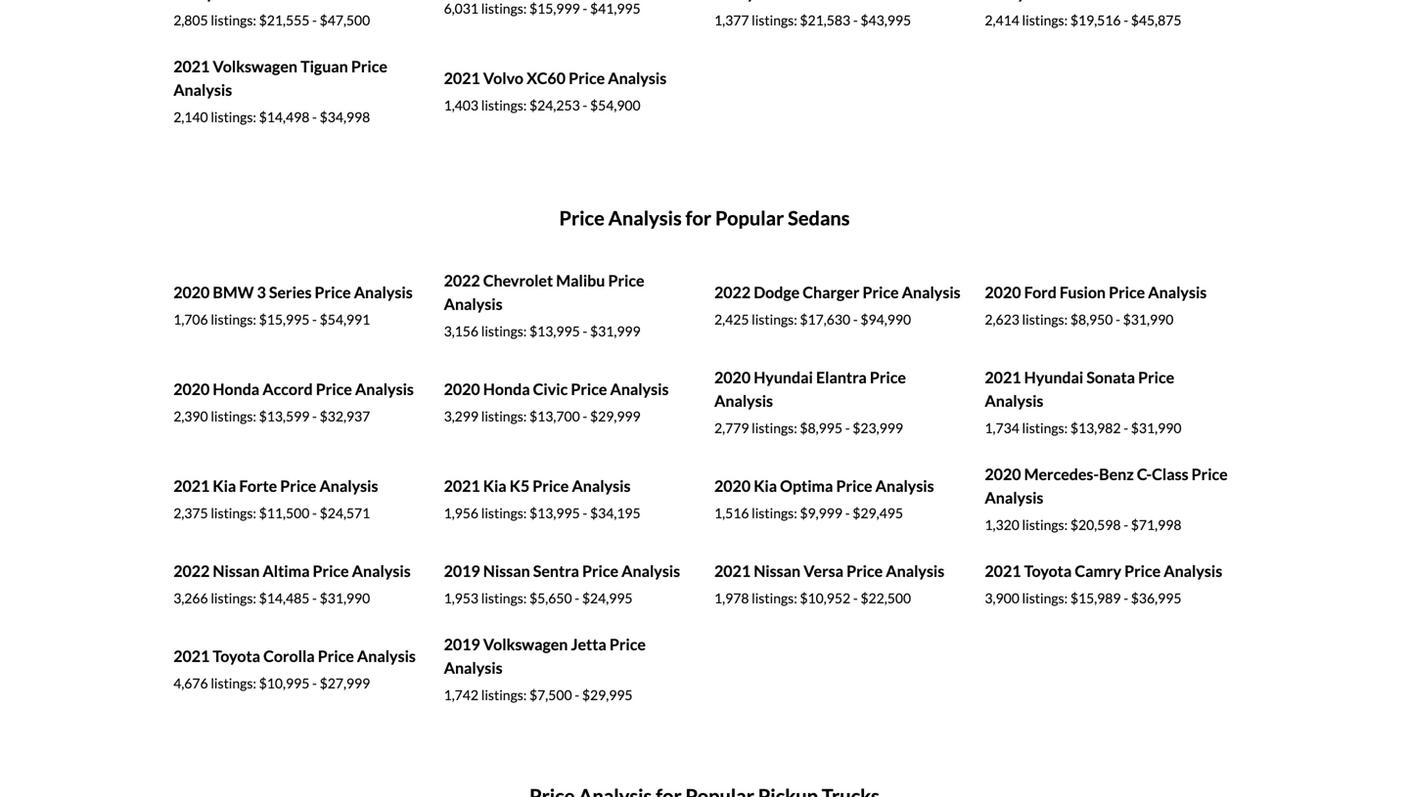 Task type: vqa. For each thing, say whether or not it's contained in the screenshot.
Price in the 2021 Hyundai Sonata Price Analysis 1,734 listings: $13,982 - $31,990
yes



Task type: locate. For each thing, give the bounding box(es) containing it.
- left '$24,571'
[[312, 505, 317, 522]]

toyota inside 2021 toyota camry price analysis 3,900 listings: $15,989 - $36,995
[[1025, 562, 1072, 581]]

listings: for 2021 volkswagen tiguan price analysis
[[211, 109, 256, 126]]

kia inside the 2021 kia forte price analysis 2,375 listings: $11,500 - $24,571
[[213, 477, 236, 496]]

listings: right 3,266
[[211, 591, 256, 607]]

1 horizontal spatial kia
[[483, 477, 507, 496]]

2021 for 2021 nissan versa price analysis
[[715, 562, 751, 581]]

hyundai left sonata
[[1025, 368, 1084, 387]]

nissan inside the 2022 nissan altima price analysis 3,266 listings: $14,485 - $31,990
[[213, 562, 260, 581]]

0 horizontal spatial nissan
[[213, 562, 260, 581]]

price inside 2020 ford fusion price analysis 2,623 listings: $8,950 - $31,990
[[1109, 283, 1146, 302]]

2020 honda civic price analysis 3,299 listings: $13,700 - $29,999
[[444, 380, 669, 425]]

kia left k5
[[483, 477, 507, 496]]

listings: inside the 2021 kia forte price analysis 2,375 listings: $11,500 - $24,571
[[211, 505, 256, 522]]

1 horizontal spatial 2022
[[444, 271, 480, 291]]

2019 up 1,953
[[444, 562, 480, 581]]

elantra
[[817, 368, 867, 387]]

analysis up the 1,734
[[985, 392, 1044, 411]]

$14,485
[[259, 591, 310, 607]]

listings: right 1,953
[[481, 591, 527, 607]]

nissan left sentra
[[483, 562, 530, 581]]

analysis for 2020 honda civic price analysis
[[610, 380, 669, 399]]

2020 inside 2020 bmw 3 series price analysis 1,706 listings: $15,995 - $54,991
[[173, 283, 210, 302]]

2 horizontal spatial 2022
[[715, 283, 751, 302]]

price inside 2020 mercedes-benz c-class price analysis 1,320 listings: $20,598 - $71,998
[[1192, 465, 1229, 484]]

price for 2022 dodge charger price analysis
[[863, 283, 899, 302]]

$31,990 right the '$8,950'
[[1124, 312, 1174, 328]]

$13,995 down 2021 kia k5 price analysis link
[[530, 505, 580, 522]]

analysis up $27,999
[[357, 647, 416, 666]]

2021 inside 2021 volkswagen tiguan price analysis 2,140 listings: $14,498 - $34,998
[[173, 57, 210, 76]]

$15,989
[[1071, 591, 1122, 607]]

listings: right 3,156
[[481, 323, 527, 340]]

- inside 2020 kia optima price analysis 1,516 listings: $9,999 - $29,495
[[846, 505, 850, 522]]

price up $11,500
[[280, 477, 317, 496]]

volkswagen for 2019
[[483, 636, 568, 655]]

2021 up the 1,734
[[985, 368, 1022, 387]]

2022 for 2022 nissan altima price analysis
[[173, 562, 210, 581]]

listings: inside 2020 kia optima price analysis 1,516 listings: $9,999 - $29,495
[[752, 505, 798, 522]]

$13,995 for k5
[[530, 505, 580, 522]]

- inside 2020 hyundai elantra price analysis 2,779 listings: $8,995 - $23,999
[[846, 420, 850, 437]]

tab list
[[164, 170, 1246, 748]]

2022 up 3,266
[[173, 562, 210, 581]]

listings: inside 2019 nissan sentra price analysis 1,953 listings: $5,650 - $24,995
[[481, 591, 527, 607]]

chevrolet
[[483, 271, 553, 291]]

$15,999
[[530, 0, 580, 17]]

analysis inside 2021 volkswagen tiguan price analysis 2,140 listings: $14,498 - $34,998
[[173, 80, 232, 100]]

$5,650
[[530, 591, 572, 607]]

2021 for 2021 volvo xc60 price analysis
[[444, 69, 480, 88]]

price for 2020 honda accord price analysis
[[316, 380, 352, 399]]

$11,500
[[259, 505, 310, 522]]

listings: right 4,676 at bottom left
[[211, 676, 256, 692]]

- for 2020 honda civic price analysis
[[583, 408, 588, 425]]

1 kia from the left
[[213, 477, 236, 496]]

analysis for 2022 nissan altima price analysis
[[352, 562, 411, 581]]

- right $13,982
[[1124, 420, 1129, 437]]

2021 kia k5 price analysis 1,956 listings: $13,995 - $34,195
[[444, 477, 641, 522]]

nissan inside 2019 nissan sentra price analysis 1,953 listings: $5,650 - $24,995
[[483, 562, 530, 581]]

listings: down ford
[[1023, 312, 1068, 328]]

tiguan
[[301, 57, 348, 76]]

ford
[[1025, 283, 1057, 302]]

listings: inside 2020 ford fusion price analysis 2,623 listings: $8,950 - $31,990
[[1023, 312, 1068, 328]]

- right $8,995
[[846, 420, 850, 437]]

2020 bmw 3 series price analysis link
[[173, 283, 413, 302]]

price inside 2020 kia optima price analysis 1,516 listings: $9,999 - $29,495
[[837, 477, 873, 496]]

price inside 2021 hyundai sonata price analysis 1,734 listings: $13,982 - $31,990
[[1139, 368, 1175, 387]]

0 vertical spatial 2019
[[444, 562, 480, 581]]

listings: inside 2021 hyundai sonata price analysis 1,734 listings: $13,982 - $31,990
[[1023, 420, 1068, 437]]

- for 2019 volkswagen jetta price analysis
[[575, 688, 580, 704]]

2 hyundai from the left
[[1025, 368, 1084, 387]]

tab list containing 2022 chevrolet malibu price analysis
[[164, 170, 1246, 748]]

versa
[[804, 562, 844, 581]]

3 nissan from the left
[[754, 562, 801, 581]]

listings: right the 1,734
[[1023, 420, 1068, 437]]

hyundai inside 2021 hyundai sonata price analysis 1,734 listings: $13,982 - $31,990
[[1025, 368, 1084, 387]]

0 horizontal spatial honda
[[213, 380, 260, 399]]

analysis inside the 2021 kia forte price analysis 2,375 listings: $11,500 - $24,571
[[320, 477, 378, 496]]

2019 volkswagen jetta price analysis link
[[444, 636, 646, 678]]

honda for accord
[[213, 380, 260, 399]]

2020 inside 2020 kia optima price analysis 1,516 listings: $9,999 - $29,495
[[715, 477, 751, 496]]

2019 inside 2019 volkswagen jetta price analysis 1,742 listings: $7,500 - $29,995
[[444, 636, 480, 655]]

2020 up 3,299
[[444, 380, 480, 399]]

- inside 2021 volkswagen tiguan price analysis 2,140 listings: $14,498 - $34,998
[[312, 109, 317, 126]]

hyundai inside 2020 hyundai elantra price analysis 2,779 listings: $8,995 - $23,999
[[754, 368, 813, 387]]

0 vertical spatial $31,990
[[1124, 312, 1174, 328]]

listings: down bmw
[[211, 312, 256, 328]]

price up $54,991
[[315, 283, 351, 302]]

optima
[[781, 477, 834, 496]]

2022 nissan altima price analysis 3,266 listings: $14,485 - $31,990
[[173, 562, 411, 607]]

price right jetta
[[610, 636, 646, 655]]

analysis for 2022 dodge charger price analysis
[[902, 283, 961, 302]]

price right malibu
[[608, 271, 645, 291]]

$36,995
[[1132, 591, 1182, 607]]

2021 volkswagen tiguan price analysis link
[[173, 57, 388, 100]]

$13,995
[[530, 323, 580, 340], [530, 505, 580, 522]]

$45,875
[[1132, 12, 1182, 29]]

1 vertical spatial 2019
[[444, 636, 480, 655]]

listings: right 3,299
[[481, 408, 527, 425]]

listings: down k5
[[481, 505, 527, 522]]

price inside 2021 volvo xc60 price analysis 1,403 listings: $24,253 - $54,900
[[569, 69, 605, 88]]

analysis up 3,156
[[444, 295, 503, 314]]

price inside the 2021 kia forte price analysis 2,375 listings: $11,500 - $24,571
[[280, 477, 317, 496]]

2019 nissan sentra price analysis link
[[444, 562, 681, 581]]

2 nissan from the left
[[483, 562, 530, 581]]

2021 hyundai sonata price analysis link
[[985, 368, 1175, 411]]

2021 inside the 2021 kia forte price analysis 2,375 listings: $11,500 - $24,571
[[173, 477, 210, 496]]

price for 2021 volkswagen tiguan price analysis
[[351, 57, 388, 76]]

toyota for camry
[[1025, 562, 1072, 581]]

price up $54,900
[[569, 69, 605, 88]]

listings: for 2021 hyundai sonata price analysis
[[1023, 420, 1068, 437]]

analysis for 2020 kia optima price analysis
[[876, 477, 935, 496]]

price inside the 2022 nissan altima price analysis 3,266 listings: $14,485 - $31,990
[[313, 562, 349, 581]]

analysis inside 2020 mercedes-benz c-class price analysis 1,320 listings: $20,598 - $71,998
[[985, 489, 1044, 508]]

listings: inside 2021 volvo xc60 price analysis 1,403 listings: $24,253 - $54,900
[[481, 97, 527, 114]]

0 vertical spatial toyota
[[1025, 562, 1072, 581]]

price inside 2019 volkswagen jetta price analysis 1,742 listings: $7,500 - $29,995
[[610, 636, 646, 655]]

price inside 2020 honda accord price analysis 2,390 listings: $13,599 - $32,937
[[316, 380, 352, 399]]

hyundai for 2021
[[1025, 368, 1084, 387]]

analysis inside 2020 honda civic price analysis 3,299 listings: $13,700 - $29,999
[[610, 380, 669, 399]]

price for 2021 kia forte price analysis
[[280, 477, 317, 496]]

$20,598
[[1071, 517, 1122, 534]]

analysis inside 2022 chevrolet malibu price analysis 3,156 listings: $13,995 - $31,999
[[444, 295, 503, 314]]

price up $29,495
[[837, 477, 873, 496]]

charger
[[803, 283, 860, 302]]

2020 up 1,706
[[173, 283, 210, 302]]

2022
[[444, 271, 480, 291], [715, 283, 751, 302], [173, 562, 210, 581]]

2021 up 2,375
[[173, 477, 210, 496]]

kia left 'optima'
[[754, 477, 777, 496]]

2 2019 from the top
[[444, 636, 480, 655]]

- right "$7,500"
[[575, 688, 580, 704]]

2021 toyota camry price analysis link
[[985, 562, 1223, 581]]

$71,998
[[1132, 517, 1182, 534]]

kia
[[213, 477, 236, 496], [483, 477, 507, 496], [754, 477, 777, 496]]

- right '$21,583'
[[854, 12, 858, 29]]

2021 inside 2021 volvo xc60 price analysis 1,403 listings: $24,253 - $54,900
[[444, 69, 480, 88]]

2019 inside 2019 nissan sentra price analysis 1,953 listings: $5,650 - $24,995
[[444, 562, 480, 581]]

listings: for 2021 toyota camry price analysis
[[1023, 591, 1068, 607]]

analysis for 2019 nissan sentra price analysis
[[622, 562, 681, 581]]

listings: inside 2021 volkswagen tiguan price analysis 2,140 listings: $14,498 - $34,998
[[211, 109, 256, 126]]

$31,990 down 2022 nissan altima price analysis link
[[320, 591, 370, 607]]

- right $14,498
[[312, 109, 317, 126]]

benz
[[1100, 465, 1135, 484]]

listings: for 2022 nissan altima price analysis
[[211, 591, 256, 607]]

price right 'fusion' on the right of the page
[[1109, 283, 1146, 302]]

1 $13,995 from the top
[[530, 323, 580, 340]]

0 horizontal spatial hyundai
[[754, 368, 813, 387]]

- right $9,999
[[846, 505, 850, 522]]

price for 2021 hyundai sonata price analysis
[[1139, 368, 1175, 387]]

$24,571
[[320, 505, 370, 522]]

$13,982
[[1071, 420, 1122, 437]]

analysis inside 2021 toyota corolla price analysis 4,676 listings: $10,995 - $27,999
[[357, 647, 416, 666]]

- inside 2019 volkswagen jetta price analysis 1,742 listings: $7,500 - $29,995
[[575, 688, 580, 704]]

2020 inside 2020 mercedes-benz c-class price analysis 1,320 listings: $20,598 - $71,998
[[985, 465, 1022, 484]]

1 nissan from the left
[[213, 562, 260, 581]]

2,414 listings: $19,516 - $45,875
[[985, 12, 1182, 29]]

2021 kia forte price analysis 2,375 listings: $11,500 - $24,571
[[173, 477, 378, 522]]

kia for forte
[[213, 477, 236, 496]]

nissan left the versa
[[754, 562, 801, 581]]

$41,995
[[590, 0, 641, 17]]

2 vertical spatial $31,990
[[320, 591, 370, 607]]

toyota left corolla in the left bottom of the page
[[213, 647, 261, 666]]

2021 volkswagen tiguan price analysis 2,140 listings: $14,498 - $34,998
[[173, 57, 388, 126]]

listings: down volvo
[[481, 97, 527, 114]]

hyundai left elantra
[[754, 368, 813, 387]]

analysis right 'fusion' on the right of the page
[[1149, 283, 1208, 302]]

analysis up 1,320
[[985, 489, 1044, 508]]

- inside the 2021 kia forte price analysis 2,375 listings: $11,500 - $24,571
[[312, 505, 317, 522]]

- right $15,989
[[1124, 591, 1129, 607]]

price for 2020 hyundai elantra price analysis
[[870, 368, 907, 387]]

2022 up 3,156
[[444, 271, 480, 291]]

jetta
[[571, 636, 607, 655]]

0 vertical spatial volkswagen
[[213, 57, 298, 76]]

2020 inside 2020 hyundai elantra price analysis 2,779 listings: $8,995 - $23,999
[[715, 368, 751, 387]]

- inside 2020 honda accord price analysis 2,390 listings: $13,599 - $32,937
[[312, 408, 317, 425]]

listings: inside 2021 toyota camry price analysis 3,900 listings: $15,989 - $36,995
[[1023, 591, 1068, 607]]

2022 for 2022 dodge charger price analysis
[[715, 283, 751, 302]]

2020 inside 2020 honda accord price analysis 2,390 listings: $13,599 - $32,937
[[173, 380, 210, 399]]

toyota left the camry
[[1025, 562, 1072, 581]]

price up $22,500
[[847, 562, 883, 581]]

0 horizontal spatial kia
[[213, 477, 236, 496]]

- inside 2022 chevrolet malibu price analysis 3,156 listings: $13,995 - $31,999
[[583, 323, 588, 340]]

- inside 2022 dodge charger price analysis 2,425 listings: $17,630 - $94,990
[[854, 312, 858, 328]]

- inside the 2022 nissan altima price analysis 3,266 listings: $14,485 - $31,990
[[312, 591, 317, 607]]

analysis up the 1,742
[[444, 659, 503, 678]]

kia inside 2021 kia k5 price analysis 1,956 listings: $13,995 - $34,195
[[483, 477, 507, 496]]

analysis inside 2020 hyundai elantra price analysis 2,779 listings: $8,995 - $23,999
[[715, 392, 774, 411]]

- inside 2021 toyota camry price analysis 3,900 listings: $15,989 - $36,995
[[1124, 591, 1129, 607]]

price inside 2019 nissan sentra price analysis 1,953 listings: $5,650 - $24,995
[[583, 562, 619, 581]]

xc60
[[527, 69, 566, 88]]

analysis inside 2021 toyota camry price analysis 3,900 listings: $15,989 - $36,995
[[1164, 562, 1223, 581]]

2020
[[173, 283, 210, 302], [985, 283, 1022, 302], [715, 368, 751, 387], [173, 380, 210, 399], [444, 380, 480, 399], [985, 465, 1022, 484], [715, 477, 751, 496]]

price inside 2020 honda civic price analysis 3,299 listings: $13,700 - $29,999
[[571, 380, 607, 399]]

2021 for 2021 volkswagen tiguan price analysis
[[173, 57, 210, 76]]

- inside 2021 toyota corolla price analysis 4,676 listings: $10,995 - $27,999
[[312, 676, 317, 692]]

analysis up 2,140
[[173, 80, 232, 100]]

2021
[[173, 57, 210, 76], [444, 69, 480, 88], [985, 368, 1022, 387], [173, 477, 210, 496], [444, 477, 480, 496], [715, 562, 751, 581], [985, 562, 1022, 581], [173, 647, 210, 666]]

0 vertical spatial $13,995
[[530, 323, 580, 340]]

1 horizontal spatial honda
[[483, 380, 530, 399]]

$13,995 down 2022 chevrolet malibu price analysis link
[[530, 323, 580, 340]]

2,140
[[173, 109, 208, 126]]

analysis for 2021 volvo xc60 price analysis
[[608, 69, 667, 88]]

$7,500
[[530, 688, 572, 704]]

0 horizontal spatial toyota
[[213, 647, 261, 666]]

1 hyundai from the left
[[754, 368, 813, 387]]

price for 2020 ford fusion price analysis
[[1109, 283, 1146, 302]]

2022 inside 2022 chevrolet malibu price analysis 3,156 listings: $13,995 - $31,999
[[444, 271, 480, 291]]

2 horizontal spatial kia
[[754, 477, 777, 496]]

1 vertical spatial volkswagen
[[483, 636, 568, 655]]

analysis inside '2021 nissan versa price analysis 1,978 listings: $10,952 - $22,500'
[[886, 562, 945, 581]]

$8,995
[[800, 420, 843, 437]]

price for 2021 toyota corolla price analysis
[[318, 647, 354, 666]]

honda inside 2020 honda accord price analysis 2,390 listings: $13,599 - $32,937
[[213, 380, 260, 399]]

listings: inside 2022 chevrolet malibu price analysis 3,156 listings: $13,995 - $31,999
[[481, 323, 527, 340]]

2020 for 2020 bmw 3 series price analysis
[[173, 283, 210, 302]]

toyota inside 2021 toyota corolla price analysis 4,676 listings: $10,995 - $27,999
[[213, 647, 261, 666]]

2021 up the 3,900
[[985, 562, 1022, 581]]

- right $13,700
[[583, 408, 588, 425]]

price
[[351, 57, 388, 76], [569, 69, 605, 88], [608, 271, 645, 291], [315, 283, 351, 302], [863, 283, 899, 302], [1109, 283, 1146, 302], [870, 368, 907, 387], [1139, 368, 1175, 387], [316, 380, 352, 399], [571, 380, 607, 399], [1192, 465, 1229, 484], [280, 477, 317, 496], [533, 477, 569, 496], [837, 477, 873, 496], [313, 562, 349, 581], [583, 562, 619, 581], [847, 562, 883, 581], [1125, 562, 1161, 581], [610, 636, 646, 655], [318, 647, 354, 666]]

honda left civic
[[483, 380, 530, 399]]

2 horizontal spatial nissan
[[754, 562, 801, 581]]

listings: for 2020 honda accord price analysis
[[211, 408, 256, 425]]

2021 for 2021 kia k5 price analysis
[[444, 477, 480, 496]]

1 horizontal spatial volkswagen
[[483, 636, 568, 655]]

listings: for 2021 toyota corolla price analysis
[[211, 676, 256, 692]]

analysis inside 2022 dodge charger price analysis 2,425 listings: $17,630 - $94,990
[[902, 283, 961, 302]]

2022 inside the 2022 nissan altima price analysis 3,266 listings: $14,485 - $31,990
[[173, 562, 210, 581]]

$29,995
[[582, 688, 633, 704]]

2020 mercedes-benz c-class price analysis link
[[985, 465, 1229, 508]]

2020 down the 1,734
[[985, 465, 1022, 484]]

1 vertical spatial $31,990
[[1132, 420, 1182, 437]]

listings:
[[481, 0, 527, 17], [211, 12, 256, 29], [752, 12, 798, 29], [1023, 12, 1068, 29], [481, 97, 527, 114], [211, 109, 256, 126], [211, 312, 256, 328], [752, 312, 798, 328], [1023, 312, 1068, 328], [481, 323, 527, 340], [211, 408, 256, 425], [481, 408, 527, 425], [752, 420, 798, 437], [1023, 420, 1068, 437], [211, 505, 256, 522], [481, 505, 527, 522], [752, 505, 798, 522], [1023, 517, 1068, 534], [211, 591, 256, 607], [481, 591, 527, 607], [752, 591, 798, 607], [1023, 591, 1068, 607], [211, 676, 256, 692], [481, 688, 527, 704]]

volkswagen inside 2019 volkswagen jetta price analysis 1,742 listings: $7,500 - $29,995
[[483, 636, 568, 655]]

2019
[[444, 562, 480, 581], [444, 636, 480, 655]]

price for 2020 honda civic price analysis
[[571, 380, 607, 399]]

price up $27,999
[[318, 647, 354, 666]]

0 horizontal spatial volkswagen
[[213, 57, 298, 76]]

1,377 listings: $21,583 - $43,995
[[715, 12, 912, 29]]

1 vertical spatial toyota
[[213, 647, 261, 666]]

analysis up $29,999
[[610, 380, 669, 399]]

3 kia from the left
[[754, 477, 777, 496]]

- left the $32,937
[[312, 408, 317, 425]]

2 $13,995 from the top
[[530, 505, 580, 522]]

$31,990 inside the 2022 nissan altima price analysis 3,266 listings: $14,485 - $31,990
[[320, 591, 370, 607]]

price up $24,995
[[583, 562, 619, 581]]

1 horizontal spatial toyota
[[1025, 562, 1072, 581]]

- for 2019 nissan sentra price analysis
[[575, 591, 580, 607]]

- for 2022 nissan altima price analysis
[[312, 591, 317, 607]]

analysis inside the 2022 nissan altima price analysis 3,266 listings: $14,485 - $31,990
[[352, 562, 411, 581]]

kia for optima
[[754, 477, 777, 496]]

price inside 2020 hyundai elantra price analysis 2,779 listings: $8,995 - $23,999
[[870, 368, 907, 387]]

$13,700
[[530, 408, 580, 425]]

analysis inside 2021 hyundai sonata price analysis 1,734 listings: $13,982 - $31,990
[[985, 392, 1044, 411]]

honda inside 2020 honda civic price analysis 3,299 listings: $13,700 - $29,999
[[483, 380, 530, 399]]

- for 2021 toyota camry price analysis
[[1124, 591, 1129, 607]]

2021 up 4,676 at bottom left
[[173, 647, 210, 666]]

2020 for 2020 hyundai elantra price analysis
[[715, 368, 751, 387]]

price inside 2022 chevrolet malibu price analysis 3,156 listings: $13,995 - $31,999
[[608, 271, 645, 291]]

price up the $32,937
[[316, 380, 352, 399]]

listings: down forte
[[211, 505, 256, 522]]

$31,990 up c-
[[1132, 420, 1182, 437]]

volkswagen for 2021
[[213, 57, 298, 76]]

- inside 2021 kia k5 price analysis 1,956 listings: $13,995 - $34,195
[[583, 505, 588, 522]]

2020 kia optima price analysis link
[[715, 477, 935, 496]]

$32,937
[[320, 408, 370, 425]]

1 2019 from the top
[[444, 562, 480, 581]]

price for 2021 nissan versa price analysis
[[847, 562, 883, 581]]

2019 down 1,953
[[444, 636, 480, 655]]

price inside 2021 kia k5 price analysis 1,956 listings: $13,995 - $34,195
[[533, 477, 569, 496]]

$31,990 inside 2020 ford fusion price analysis 2,623 listings: $8,950 - $31,990
[[1124, 312, 1174, 328]]

- left $27,999
[[312, 676, 317, 692]]

2 honda from the left
[[483, 380, 530, 399]]

volkswagen down 2,805 listings: $21,555 - $47,500
[[213, 57, 298, 76]]

price inside 2021 toyota camry price analysis 3,900 listings: $15,989 - $36,995
[[1125, 562, 1161, 581]]

- for 2021 kia k5 price analysis
[[583, 505, 588, 522]]

1 horizontal spatial hyundai
[[1025, 368, 1084, 387]]

k5
[[510, 477, 530, 496]]

listings: inside 2020 honda civic price analysis 3,299 listings: $13,700 - $29,999
[[481, 408, 527, 425]]

nissan for 2021
[[754, 562, 801, 581]]

listings: inside the 2022 nissan altima price analysis 3,266 listings: $14,485 - $31,990
[[211, 591, 256, 607]]

listings: right 2,140
[[211, 109, 256, 126]]

1 vertical spatial $13,995
[[530, 505, 580, 522]]

price inside 2021 volkswagen tiguan price analysis 2,140 listings: $14,498 - $34,998
[[351, 57, 388, 76]]

price right class at right bottom
[[1192, 465, 1229, 484]]

kia left forte
[[213, 477, 236, 496]]

price up "$94,990"
[[863, 283, 899, 302]]

listings: for 2019 volkswagen jetta price analysis
[[481, 688, 527, 704]]

1,516
[[715, 505, 749, 522]]

analysis up $24,995
[[622, 562, 681, 581]]

analysis inside 2020 ford fusion price analysis 2,623 listings: $8,950 - $31,990
[[1149, 283, 1208, 302]]

analysis up $29,495
[[876, 477, 935, 496]]

accord
[[263, 380, 313, 399]]

dodge
[[754, 283, 800, 302]]

analysis up $54,900
[[608, 69, 667, 88]]

- right $24,253
[[583, 97, 588, 114]]

2020 mercedes-benz c-class price analysis 1,320 listings: $20,598 - $71,998
[[985, 465, 1229, 534]]

2019 nissan sentra price analysis 1,953 listings: $5,650 - $24,995
[[444, 562, 681, 607]]

$47,500
[[320, 12, 370, 29]]

2021 toyota camry price analysis 3,900 listings: $15,989 - $36,995
[[985, 562, 1223, 607]]

price right altima
[[313, 562, 349, 581]]

listings: right 1,320
[[1023, 517, 1068, 534]]

- inside 2020 mercedes-benz c-class price analysis 1,320 listings: $20,598 - $71,998
[[1124, 517, 1129, 534]]

- left the $41,995
[[583, 0, 588, 17]]

analysis up the $32,937
[[355, 380, 414, 399]]

- right $10,952
[[854, 591, 858, 607]]

2020 honda civic price analysis link
[[444, 380, 669, 399]]

2022 up '2,425'
[[715, 283, 751, 302]]

listings: for 2021 volvo xc60 price analysis
[[481, 97, 527, 114]]

2020 for 2020 mercedes-benz c-class price analysis
[[985, 465, 1022, 484]]

price inside 2021 toyota corolla price analysis 4,676 listings: $10,995 - $27,999
[[318, 647, 354, 666]]

listings: for 2020 hyundai elantra price analysis
[[752, 420, 798, 437]]

$13,995 inside 2021 kia k5 price analysis 1,956 listings: $13,995 - $34,195
[[530, 505, 580, 522]]

civic
[[533, 380, 568, 399]]

0 horizontal spatial 2022
[[173, 562, 210, 581]]

volvo
[[483, 69, 524, 88]]

listings: inside 2021 toyota corolla price analysis 4,676 listings: $10,995 - $27,999
[[211, 676, 256, 692]]

2020 inside 2020 honda civic price analysis 3,299 listings: $13,700 - $29,999
[[444, 380, 480, 399]]

2019 for 2019 volkswagen jetta price analysis
[[444, 636, 480, 655]]

analysis up $22,500
[[886, 562, 945, 581]]

price inside 2022 dodge charger price analysis 2,425 listings: $17,630 - $94,990
[[863, 283, 899, 302]]

2020 up '1,516'
[[715, 477, 751, 496]]

volkswagen
[[213, 57, 298, 76], [483, 636, 568, 655]]

listings: inside 2019 volkswagen jetta price analysis 1,742 listings: $7,500 - $29,995
[[481, 688, 527, 704]]

hyundai
[[754, 368, 813, 387], [1025, 368, 1084, 387]]

2020 hyundai elantra price analysis 2,779 listings: $8,995 - $23,999
[[715, 368, 907, 437]]

hyundai for 2020
[[754, 368, 813, 387]]

honda left the accord
[[213, 380, 260, 399]]

2021 inside 2021 kia k5 price analysis 1,956 listings: $13,995 - $34,195
[[444, 477, 480, 496]]

2021 up 1,978
[[715, 562, 751, 581]]

sentra
[[533, 562, 580, 581]]

price right elantra
[[870, 368, 907, 387]]

2022 dodge charger price analysis 2,425 listings: $17,630 - $94,990
[[715, 283, 961, 328]]

price for 2019 volkswagen jetta price analysis
[[610, 636, 646, 655]]

analysis for 2019 volkswagen jetta price analysis
[[444, 659, 503, 678]]

analysis up the 2,779
[[715, 392, 774, 411]]

2021 inside '2021 nissan versa price analysis 1,978 listings: $10,952 - $22,500'
[[715, 562, 751, 581]]

bmw
[[213, 283, 254, 302]]

- right the '$8,950'
[[1116, 312, 1121, 328]]

$31,990 inside 2021 hyundai sonata price analysis 1,734 listings: $13,982 - $31,990
[[1132, 420, 1182, 437]]

2021 inside 2021 toyota corolla price analysis 4,676 listings: $10,995 - $27,999
[[173, 647, 210, 666]]

nissan for 2022
[[213, 562, 260, 581]]

listings: right 1,978
[[752, 591, 798, 607]]

price up $36,995
[[1125, 562, 1161, 581]]

- for 2020 kia optima price analysis
[[846, 505, 850, 522]]

volkswagen inside 2021 volkswagen tiguan price analysis 2,140 listings: $14,498 - $34,998
[[213, 57, 298, 76]]

analysis inside 2021 volvo xc60 price analysis 1,403 listings: $24,253 - $54,900
[[608, 69, 667, 88]]

- right $20,598 on the bottom of page
[[1124, 517, 1129, 534]]

price right sonata
[[1139, 368, 1175, 387]]

analysis for 2021 toyota corolla price analysis
[[357, 647, 416, 666]]

2020 inside 2020 ford fusion price analysis 2,623 listings: $8,950 - $31,990
[[985, 283, 1022, 302]]

2021 volvo xc60 price analysis link
[[444, 69, 667, 88]]

price for 2021 toyota camry price analysis
[[1125, 562, 1161, 581]]

- inside 2021 hyundai sonata price analysis 1,734 listings: $13,982 - $31,990
[[1124, 420, 1129, 437]]

- left $34,195 at the bottom
[[583, 505, 588, 522]]

1 honda from the left
[[213, 380, 260, 399]]

- inside '2021 nissan versa price analysis 1,978 listings: $10,952 - $22,500'
[[854, 591, 858, 607]]

listings: inside 2020 hyundai elantra price analysis 2,779 listings: $8,995 - $23,999
[[752, 420, 798, 437]]

2020 for 2020 honda civic price analysis
[[444, 380, 480, 399]]

listings: right "2,390"
[[211, 408, 256, 425]]

2020 ford fusion price analysis 2,623 listings: $8,950 - $31,990
[[985, 283, 1208, 328]]

1 horizontal spatial nissan
[[483, 562, 530, 581]]

2 kia from the left
[[483, 477, 507, 496]]

listings: for 2021 kia forte price analysis
[[211, 505, 256, 522]]

2020 up 2,623
[[985, 283, 1022, 302]]

listings: right the 1,742
[[481, 688, 527, 704]]

analysis inside 2020 honda accord price analysis 2,390 listings: $13,599 - $32,937
[[355, 380, 414, 399]]

- inside 2021 volvo xc60 price analysis 1,403 listings: $24,253 - $54,900
[[583, 97, 588, 114]]

analysis up $36,995
[[1164, 562, 1223, 581]]

listings: down dodge
[[752, 312, 798, 328]]

price inside 2020 bmw 3 series price analysis 1,706 listings: $15,995 - $54,991
[[315, 283, 351, 302]]



Task type: describe. For each thing, give the bounding box(es) containing it.
6,031
[[444, 0, 479, 17]]

$21,583
[[800, 12, 851, 29]]

analysis for 2021 toyota camry price analysis
[[1164, 562, 1223, 581]]

3
[[257, 283, 266, 302]]

2,390
[[173, 408, 208, 425]]

mercedes-
[[1025, 465, 1100, 484]]

$94,990
[[861, 312, 912, 328]]

1,978
[[715, 591, 749, 607]]

2021 kia k5 price analysis link
[[444, 477, 631, 496]]

2020 for 2020 honda accord price analysis
[[173, 380, 210, 399]]

$24,253
[[530, 97, 580, 114]]

- right $21,555
[[312, 12, 317, 29]]

2021 for 2021 hyundai sonata price analysis
[[985, 368, 1022, 387]]

2022 nissan altima price analysis link
[[173, 562, 411, 581]]

forte
[[239, 477, 277, 496]]

2020 kia optima price analysis 1,516 listings: $9,999 - $29,495
[[715, 477, 935, 522]]

malibu
[[556, 271, 605, 291]]

analysis for 2021 kia k5 price analysis
[[572, 477, 631, 496]]

analysis for 2021 nissan versa price analysis
[[886, 562, 945, 581]]

listings: for 2021 kia k5 price analysis
[[481, 505, 527, 522]]

listings: for 2020 ford fusion price analysis
[[1023, 312, 1068, 328]]

analysis for 2022 chevrolet malibu price analysis
[[444, 295, 503, 314]]

2021 nissan versa price analysis 1,978 listings: $10,952 - $22,500
[[715, 562, 945, 607]]

$13,599
[[259, 408, 310, 425]]

4,676
[[173, 676, 208, 692]]

$14,498
[[259, 109, 310, 126]]

1,320
[[985, 517, 1020, 534]]

- for 2020 ford fusion price analysis
[[1116, 312, 1121, 328]]

listings: for 2022 chevrolet malibu price analysis
[[481, 323, 527, 340]]

listings: right 6,031
[[481, 0, 527, 17]]

price for 2022 nissan altima price analysis
[[313, 562, 349, 581]]

price for 2022 chevrolet malibu price analysis
[[608, 271, 645, 291]]

price for 2021 volvo xc60 price analysis
[[569, 69, 605, 88]]

2,779
[[715, 420, 749, 437]]

- for 2021 volkswagen tiguan price analysis
[[312, 109, 317, 126]]

fusion
[[1060, 283, 1106, 302]]

- for 2022 dodge charger price analysis
[[854, 312, 858, 328]]

c-
[[1138, 465, 1153, 484]]

$9,999
[[800, 505, 843, 522]]

analysis for 2020 honda accord price analysis
[[355, 380, 414, 399]]

2022 chevrolet malibu price analysis 3,156 listings: $13,995 - $31,999
[[444, 271, 645, 340]]

$21,555
[[259, 12, 310, 29]]

2,414
[[985, 12, 1020, 29]]

analysis for 2020 hyundai elantra price analysis
[[715, 392, 774, 411]]

toyota for corolla
[[213, 647, 261, 666]]

$54,991
[[320, 312, 370, 328]]

$10,952
[[800, 591, 851, 607]]

2021 for 2021 toyota corolla price analysis
[[173, 647, 210, 666]]

$13,995 for malibu
[[530, 323, 580, 340]]

listings: for 2019 nissan sentra price analysis
[[481, 591, 527, 607]]

analysis for 2021 kia forte price analysis
[[320, 477, 378, 496]]

listings: for 2020 honda civic price analysis
[[481, 408, 527, 425]]

3,299
[[444, 408, 479, 425]]

price for 2021 kia k5 price analysis
[[533, 477, 569, 496]]

1,706
[[173, 312, 208, 328]]

2,425
[[715, 312, 749, 328]]

$54,900
[[590, 97, 641, 114]]

kia for k5
[[483, 477, 507, 496]]

$34,998
[[320, 109, 370, 126]]

2021 for 2021 toyota camry price analysis
[[985, 562, 1022, 581]]

$31,990 for sonata
[[1132, 420, 1182, 437]]

2021 kia forte price analysis link
[[173, 477, 378, 496]]

price for 2019 nissan sentra price analysis
[[583, 562, 619, 581]]

$22,500
[[861, 591, 912, 607]]

- for 2021 nissan versa price analysis
[[854, 591, 858, 607]]

listings: right 2,414
[[1023, 12, 1068, 29]]

altima
[[263, 562, 310, 581]]

- for 2021 hyundai sonata price analysis
[[1124, 420, 1129, 437]]

- for 2021 kia forte price analysis
[[312, 505, 317, 522]]

price for 2020 kia optima price analysis
[[837, 477, 873, 496]]

2020 ford fusion price analysis link
[[985, 283, 1208, 302]]

$19,516
[[1071, 12, 1122, 29]]

1,742
[[444, 688, 479, 704]]

$29,495
[[853, 505, 904, 522]]

1,956
[[444, 505, 479, 522]]

2021 toyota corolla price analysis link
[[173, 647, 416, 666]]

2022 for 2022 chevrolet malibu price analysis
[[444, 271, 480, 291]]

listings: for 2022 dodge charger price analysis
[[752, 312, 798, 328]]

- inside 2020 bmw 3 series price analysis 1,706 listings: $15,995 - $54,991
[[312, 312, 317, 328]]

2021 for 2021 kia forte price analysis
[[173, 477, 210, 496]]

- for 2022 chevrolet malibu price analysis
[[583, 323, 588, 340]]

$31,990 for altima
[[320, 591, 370, 607]]

$17,630
[[800, 312, 851, 328]]

listings: for 2021 nissan versa price analysis
[[752, 591, 798, 607]]

listings: inside 2020 bmw 3 series price analysis 1,706 listings: $15,995 - $54,991
[[211, 312, 256, 328]]

2022 dodge charger price analysis link
[[715, 283, 961, 302]]

6,031 listings: $15,999 - $41,995
[[444, 0, 641, 17]]

- for 2021 toyota corolla price analysis
[[312, 676, 317, 692]]

$15,995
[[259, 312, 310, 328]]

2021 toyota corolla price analysis 4,676 listings: $10,995 - $27,999
[[173, 647, 416, 692]]

1,734
[[985, 420, 1020, 437]]

listings: for 2020 kia optima price analysis
[[752, 505, 798, 522]]

listings: right 2,805
[[211, 12, 256, 29]]

1,403
[[444, 97, 479, 114]]

$43,995
[[861, 12, 912, 29]]

$34,195
[[590, 505, 641, 522]]

2020 honda accord price analysis link
[[173, 380, 414, 399]]

$29,999
[[590, 408, 641, 425]]

nissan for 2019
[[483, 562, 530, 581]]

$24,995
[[582, 591, 633, 607]]

- right $19,516
[[1124, 12, 1129, 29]]

1,377
[[715, 12, 749, 29]]

2020 for 2020 ford fusion price analysis
[[985, 283, 1022, 302]]

listings: inside 2020 mercedes-benz c-class price analysis 1,320 listings: $20,598 - $71,998
[[1023, 517, 1068, 534]]

analysis for 2021 volkswagen tiguan price analysis
[[173, 80, 232, 100]]

honda for civic
[[483, 380, 530, 399]]

- for 2020 hyundai elantra price analysis
[[846, 420, 850, 437]]

analysis inside 2020 bmw 3 series price analysis 1,706 listings: $15,995 - $54,991
[[354, 283, 413, 302]]

2021 volvo xc60 price analysis 1,403 listings: $24,253 - $54,900
[[444, 69, 667, 114]]

analysis for 2021 hyundai sonata price analysis
[[985, 392, 1044, 411]]

2020 bmw 3 series price analysis 1,706 listings: $15,995 - $54,991
[[173, 283, 413, 328]]

2019 for 2019 nissan sentra price analysis
[[444, 562, 480, 581]]

- for 2020 honda accord price analysis
[[312, 408, 317, 425]]

$23,999
[[853, 420, 904, 437]]

2,805 listings: $21,555 - $47,500
[[173, 12, 370, 29]]

- for 2021 volvo xc60 price analysis
[[583, 97, 588, 114]]

2022 chevrolet malibu price analysis link
[[444, 271, 645, 314]]

corolla
[[264, 647, 315, 666]]

analysis for 2020 ford fusion price analysis
[[1149, 283, 1208, 302]]

listings: right 1,377
[[752, 12, 798, 29]]

camry
[[1075, 562, 1122, 581]]

3,156
[[444, 323, 479, 340]]

$31,999
[[590, 323, 641, 340]]

2020 honda accord price analysis 2,390 listings: $13,599 - $32,937
[[173, 380, 414, 425]]

$8,950
[[1071, 312, 1114, 328]]

2021 hyundai sonata price analysis 1,734 listings: $13,982 - $31,990
[[985, 368, 1182, 437]]

2,375
[[173, 505, 208, 522]]



